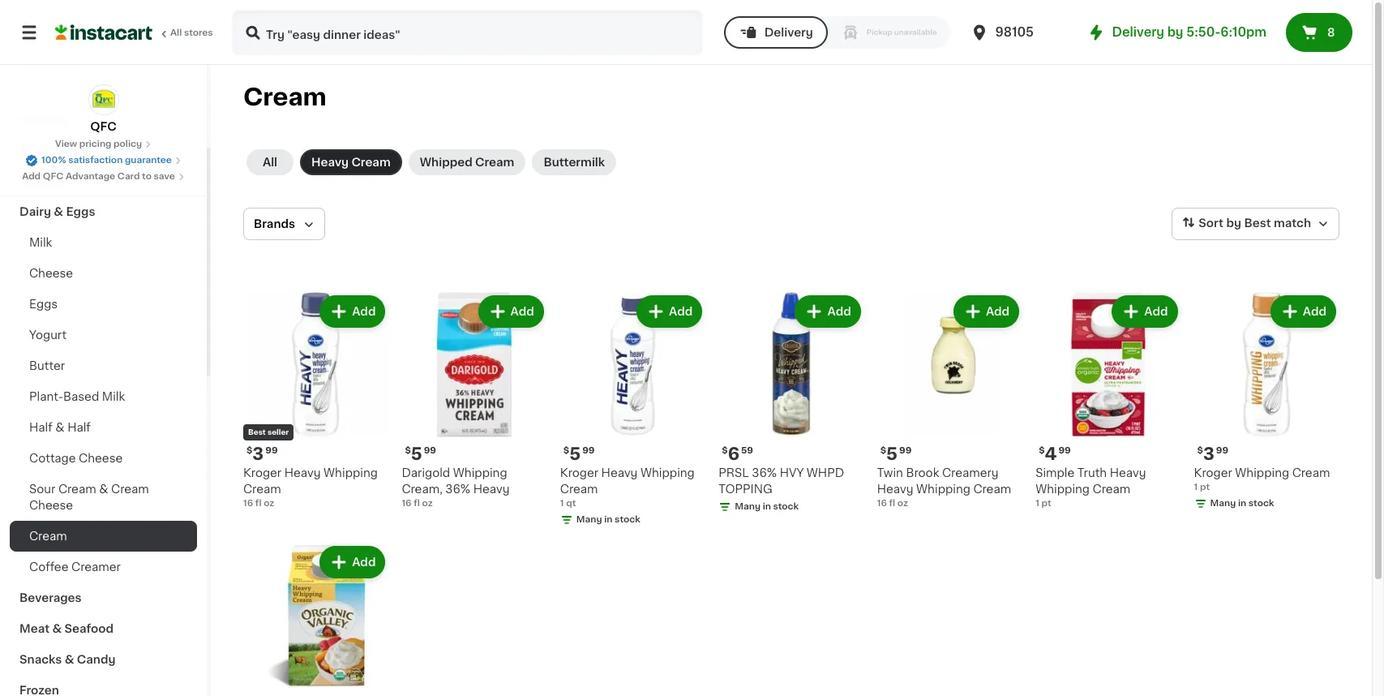 Task type: vqa. For each thing, say whether or not it's contained in the screenshot.
that on the top of page
no



Task type: locate. For each thing, give the bounding box(es) containing it.
99 inside $ 4 99
[[1059, 447, 1071, 455]]

prsl
[[719, 468, 749, 479]]

0 vertical spatial cheese
[[29, 268, 73, 279]]

sort
[[1199, 218, 1224, 229]]

1 horizontal spatial fl
[[414, 499, 420, 508]]

many in stock for 3
[[1211, 499, 1275, 508]]

0 horizontal spatial $ 5 99
[[405, 446, 436, 463]]

cream inside kroger heavy whipping cream 1 qt
[[560, 484, 598, 495]]

1 horizontal spatial pt
[[1201, 483, 1210, 492]]

4 $ from the left
[[1039, 447, 1045, 455]]

whipping inside the twin brook creamery heavy whipping cream 16 fl oz
[[917, 484, 971, 495]]

2 kroger from the left
[[560, 468, 599, 479]]

1 horizontal spatial in
[[763, 502, 771, 511]]

0 horizontal spatial in
[[605, 515, 613, 524]]

99 up kroger heavy whipping cream 1 qt
[[583, 447, 595, 455]]

1 horizontal spatial qfc
[[90, 121, 117, 132]]

by right sort
[[1227, 218, 1242, 229]]

all stores link
[[55, 10, 214, 55]]

oz inside darigold whipping cream, 36% heavy 16 fl oz
[[422, 499, 433, 508]]

cream link
[[10, 521, 197, 552]]

3 for kroger heavy whipping cream
[[253, 446, 264, 463]]

qfc up view pricing policy link
[[90, 121, 117, 132]]

cheese down half & half link
[[79, 453, 123, 464]]

1 vertical spatial best
[[248, 429, 266, 436]]

add button
[[321, 297, 384, 326], [480, 297, 543, 326], [638, 297, 701, 326], [797, 297, 860, 326], [956, 297, 1018, 326], [1114, 297, 1177, 326], [1273, 297, 1335, 326], [321, 548, 384, 577]]

fl down best seller at the bottom left of page
[[255, 499, 262, 508]]

0 horizontal spatial 1
[[560, 499, 564, 508]]

16 down cream,
[[402, 499, 412, 508]]

produce
[[19, 175, 69, 187]]

3 16 from the left
[[878, 499, 887, 508]]

None search field
[[232, 10, 703, 55]]

eggs down advantage
[[66, 206, 95, 217]]

1 99 from the left
[[265, 447, 278, 455]]

2 horizontal spatial oz
[[898, 499, 909, 508]]

$ up darigold
[[405, 447, 411, 455]]

1 3 from the left
[[253, 446, 264, 463]]

fl
[[255, 499, 262, 508], [414, 499, 420, 508], [890, 499, 896, 508]]

policy
[[114, 140, 142, 148]]

2 horizontal spatial kroger
[[1195, 468, 1233, 479]]

all for all stores
[[170, 28, 182, 37]]

5 up "qt"
[[570, 446, 581, 463]]

all
[[170, 28, 182, 37], [263, 157, 277, 168]]

0 horizontal spatial oz
[[264, 499, 274, 508]]

whipping inside 'kroger whipping cream 1 pt'
[[1236, 468, 1290, 479]]

1 oz from the left
[[264, 499, 274, 508]]

8
[[1328, 27, 1336, 38]]

2 vertical spatial cheese
[[29, 500, 73, 511]]

5 $ from the left
[[564, 447, 570, 455]]

1 $ 5 99 from the left
[[405, 446, 436, 463]]

view pricing policy link
[[55, 138, 152, 151]]

1 16 from the left
[[243, 499, 253, 508]]

1 half from the left
[[29, 422, 53, 433]]

3 down best seller at the bottom left of page
[[253, 446, 264, 463]]

1 $ 3 99 from the left
[[247, 446, 278, 463]]

recipes
[[19, 114, 67, 125]]

delivery inside button
[[765, 27, 814, 38]]

99 for twin
[[900, 447, 912, 455]]

oz down best seller at the bottom left of page
[[264, 499, 274, 508]]

add inside "link"
[[22, 172, 41, 181]]

$ 5 99 up "qt"
[[564, 446, 595, 463]]

1 5 from the left
[[411, 446, 422, 463]]

2 horizontal spatial $ 5 99
[[881, 446, 912, 463]]

meat & seafood link
[[10, 613, 197, 644]]

0 horizontal spatial eggs
[[29, 299, 58, 310]]

2 16 from the left
[[402, 499, 412, 508]]

0 vertical spatial 36%
[[752, 468, 777, 479]]

99 up darigold
[[424, 447, 436, 455]]

99 up twin
[[900, 447, 912, 455]]

0 horizontal spatial 3
[[253, 446, 264, 463]]

1 vertical spatial qfc
[[43, 172, 64, 181]]

5 up darigold
[[411, 446, 422, 463]]

best left seller
[[248, 429, 266, 436]]

36% inside prsl 36% hvy whpd topping
[[752, 468, 777, 479]]

2 fl from the left
[[414, 499, 420, 508]]

by left '5:50-'
[[1168, 26, 1184, 38]]

1 horizontal spatial best
[[1245, 218, 1272, 229]]

& for half
[[55, 422, 65, 433]]

whipped
[[420, 157, 473, 168]]

by inside best match sort by field
[[1227, 218, 1242, 229]]

0 vertical spatial qfc
[[90, 121, 117, 132]]

& inside sour cream & cream cheese
[[99, 483, 108, 495]]

fl inside the twin brook creamery heavy whipping cream 16 fl oz
[[890, 499, 896, 508]]

100% satisfaction guarantee button
[[25, 151, 182, 167]]

2 3 from the left
[[1204, 446, 1215, 463]]

0 horizontal spatial all
[[170, 28, 182, 37]]

0 horizontal spatial stock
[[615, 515, 641, 524]]

3
[[253, 446, 264, 463], [1204, 446, 1215, 463]]

3 up 'kroger whipping cream 1 pt'
[[1204, 446, 1215, 463]]

yogurt
[[29, 329, 67, 341]]

0 horizontal spatial kroger
[[243, 468, 282, 479]]

& down cottage cheese link
[[99, 483, 108, 495]]

stock down 'kroger whipping cream 1 pt'
[[1249, 499, 1275, 508]]

99
[[265, 447, 278, 455], [424, 447, 436, 455], [1059, 447, 1071, 455], [583, 447, 595, 455], [900, 447, 912, 455], [1217, 447, 1229, 455]]

heavy cream link
[[300, 149, 402, 175]]

36% up topping
[[752, 468, 777, 479]]

pricing
[[79, 140, 111, 148]]

fl inside darigold whipping cream, 36% heavy 16 fl oz
[[414, 499, 420, 508]]

all up 'brands'
[[263, 157, 277, 168]]

cheese inside cottage cheese link
[[79, 453, 123, 464]]

many down kroger heavy whipping cream 1 qt
[[577, 515, 602, 524]]

2 $ 5 99 from the left
[[564, 446, 595, 463]]

candy
[[77, 654, 116, 665]]

stock down prsl 36% hvy whpd topping
[[774, 502, 799, 511]]

eggs up yogurt
[[29, 299, 58, 310]]

qfc
[[90, 121, 117, 132], [43, 172, 64, 181]]

buttermilk link
[[532, 149, 617, 175]]

many
[[1211, 499, 1237, 508], [735, 502, 761, 511], [577, 515, 602, 524]]

1 kroger from the left
[[243, 468, 282, 479]]

seller
[[268, 429, 289, 436]]

delivery button
[[724, 16, 828, 49]]

0 horizontal spatial many
[[577, 515, 602, 524]]

100%
[[41, 156, 66, 165]]

heavy inside kroger heavy whipping cream 16 fl oz
[[285, 468, 321, 479]]

pt
[[1201, 483, 1210, 492], [1042, 499, 1052, 508]]

3 $ 5 99 from the left
[[881, 446, 912, 463]]

2 horizontal spatial fl
[[890, 499, 896, 508]]

view
[[55, 140, 77, 148]]

1 vertical spatial milk
[[102, 391, 125, 402]]

2 horizontal spatial many in stock
[[1211, 499, 1275, 508]]

0 horizontal spatial best
[[248, 429, 266, 436]]

99 for kroger
[[265, 447, 278, 455]]

16 down twin
[[878, 499, 887, 508]]

2 horizontal spatial 1
[[1195, 483, 1198, 492]]

$ 5 99 up twin
[[881, 446, 912, 463]]

1 horizontal spatial 16
[[402, 499, 412, 508]]

cheese up eggs "link"
[[29, 268, 73, 279]]

$ down best seller at the bottom left of page
[[247, 447, 253, 455]]

fl down cream,
[[414, 499, 420, 508]]

$ up simple
[[1039, 447, 1045, 455]]

heavy
[[312, 157, 349, 168], [285, 468, 321, 479], [1110, 468, 1147, 479], [602, 468, 638, 479], [474, 484, 510, 495], [878, 484, 914, 495]]

qfc inside "link"
[[43, 172, 64, 181]]

6:10pm
[[1221, 26, 1267, 38]]

99 up 'kroger whipping cream 1 pt'
[[1217, 447, 1229, 455]]

coffee creamer
[[29, 561, 121, 573]]

view pricing policy
[[55, 140, 142, 148]]

3 fl from the left
[[890, 499, 896, 508]]

1 inside kroger heavy whipping cream 1 qt
[[560, 499, 564, 508]]

whipping inside kroger heavy whipping cream 16 fl oz
[[324, 468, 378, 479]]

2 horizontal spatial stock
[[1249, 499, 1275, 508]]

qfc down 100%
[[43, 172, 64, 181]]

cream
[[243, 85, 327, 109], [352, 157, 391, 168], [475, 157, 515, 168], [1293, 468, 1331, 479], [58, 483, 96, 495], [111, 483, 149, 495], [243, 484, 281, 495], [1093, 484, 1131, 495], [560, 484, 598, 495], [974, 484, 1012, 495], [29, 531, 67, 542]]

best left match
[[1245, 218, 1272, 229]]

fl down twin
[[890, 499, 896, 508]]

2 99 from the left
[[424, 447, 436, 455]]

0 vertical spatial pt
[[1201, 483, 1210, 492]]

0 vertical spatial by
[[1168, 26, 1184, 38]]

$ up 'kroger whipping cream 1 pt'
[[1198, 447, 1204, 455]]

half & half
[[29, 422, 91, 433]]

99 down best seller at the bottom left of page
[[265, 447, 278, 455]]

in down topping
[[763, 502, 771, 511]]

milk right based
[[102, 391, 125, 402]]

many down topping
[[735, 502, 761, 511]]

all for all
[[263, 157, 277, 168]]

by inside delivery by 5:50-6:10pm link
[[1168, 26, 1184, 38]]

many in stock down kroger heavy whipping cream 1 qt
[[577, 515, 641, 524]]

1 vertical spatial pt
[[1042, 499, 1052, 508]]

0 horizontal spatial pt
[[1042, 499, 1052, 508]]

5 for twin brook creamery heavy whipping cream
[[887, 446, 898, 463]]

5
[[411, 446, 422, 463], [570, 446, 581, 463], [887, 446, 898, 463]]

match
[[1274, 218, 1312, 229]]

1 horizontal spatial half
[[67, 422, 91, 433]]

1 vertical spatial all
[[263, 157, 277, 168]]

99 right 4
[[1059, 447, 1071, 455]]

kroger inside 'kroger whipping cream 1 pt'
[[1195, 468, 1233, 479]]

$ 5 99 for darigold whipping cream, 36% heavy
[[405, 446, 436, 463]]

2 horizontal spatial 5
[[887, 446, 898, 463]]

5 for darigold whipping cream, 36% heavy
[[411, 446, 422, 463]]

best seller
[[248, 429, 289, 436]]

$ 3 99 down best seller at the bottom left of page
[[247, 446, 278, 463]]

1 inside 'kroger whipping cream 1 pt'
[[1195, 483, 1198, 492]]

best for best match
[[1245, 218, 1272, 229]]

1 vertical spatial 36%
[[446, 484, 471, 495]]

butter link
[[10, 350, 197, 381]]

card
[[117, 172, 140, 181]]

1 horizontal spatial delivery
[[1113, 26, 1165, 38]]

best
[[1245, 218, 1272, 229], [248, 429, 266, 436]]

sour
[[29, 483, 55, 495]]

1 horizontal spatial by
[[1227, 218, 1242, 229]]

$ 5 99 for kroger heavy whipping cream
[[564, 446, 595, 463]]

1 horizontal spatial 3
[[1204, 446, 1215, 463]]

1 horizontal spatial eggs
[[66, 206, 95, 217]]

5 99 from the left
[[900, 447, 912, 455]]

16 down best seller at the bottom left of page
[[243, 499, 253, 508]]

2 oz from the left
[[422, 499, 433, 508]]

0 vertical spatial best
[[1245, 218, 1272, 229]]

many down 'kroger whipping cream 1 pt'
[[1211, 499, 1237, 508]]

many in stock down topping
[[735, 502, 799, 511]]

oz down twin
[[898, 499, 909, 508]]

whipping
[[324, 468, 378, 479], [453, 468, 507, 479], [641, 468, 695, 479], [1236, 468, 1290, 479], [1036, 484, 1090, 495], [917, 484, 971, 495]]

3 oz from the left
[[898, 499, 909, 508]]

1 horizontal spatial 5
[[570, 446, 581, 463]]

0 horizontal spatial qfc
[[43, 172, 64, 181]]

6 $ from the left
[[881, 447, 887, 455]]

$ 3 99 up 'kroger whipping cream 1 pt'
[[1198, 446, 1229, 463]]

1 horizontal spatial milk
[[102, 391, 125, 402]]

3 $ from the left
[[722, 447, 728, 455]]

stock down kroger heavy whipping cream 1 qt
[[615, 515, 641, 524]]

by for sort
[[1227, 218, 1242, 229]]

1 inside simple truth heavy whipping cream 1 pt
[[1036, 499, 1040, 508]]

many in stock for 5
[[577, 515, 641, 524]]

$ 5 99 up darigold
[[405, 446, 436, 463]]

cheese link
[[10, 258, 197, 289]]

lists
[[45, 56, 73, 67]]

1 horizontal spatial $ 5 99
[[564, 446, 595, 463]]

2 $ 3 99 from the left
[[1198, 446, 1229, 463]]

half down plant-
[[29, 422, 53, 433]]

3 for kroger whipping cream
[[1204, 446, 1215, 463]]

0 vertical spatial milk
[[29, 237, 52, 248]]

half
[[29, 422, 53, 433], [67, 422, 91, 433]]

2 half from the left
[[67, 422, 91, 433]]

1 horizontal spatial 1
[[1036, 499, 1040, 508]]

brands
[[254, 218, 295, 230]]

0 horizontal spatial many in stock
[[577, 515, 641, 524]]

2 5 from the left
[[570, 446, 581, 463]]

4 99 from the left
[[583, 447, 595, 455]]

& right meat
[[52, 623, 62, 634]]

0 horizontal spatial half
[[29, 422, 53, 433]]

3 99 from the left
[[1059, 447, 1071, 455]]

buttermilk
[[544, 157, 605, 168]]

1 horizontal spatial all
[[263, 157, 277, 168]]

Best match Sort by field
[[1172, 208, 1340, 240]]

2 horizontal spatial 16
[[878, 499, 887, 508]]

3 kroger from the left
[[1195, 468, 1233, 479]]

& right dairy
[[54, 206, 63, 217]]

meat
[[19, 623, 50, 634]]

1 horizontal spatial stock
[[774, 502, 799, 511]]

cheese down 'sour'
[[29, 500, 73, 511]]

in down kroger heavy whipping cream 1 qt
[[605, 515, 613, 524]]

coffee
[[29, 561, 69, 573]]

& left candy
[[65, 654, 74, 665]]

5 for kroger heavy whipping cream
[[570, 446, 581, 463]]

kroger heavy whipping cream 16 fl oz
[[243, 468, 378, 508]]

meat & seafood
[[19, 623, 114, 634]]

$ inside $ 6 59
[[722, 447, 728, 455]]

1 vertical spatial cheese
[[79, 453, 123, 464]]

0 vertical spatial all
[[170, 28, 182, 37]]

0 horizontal spatial by
[[1168, 26, 1184, 38]]

eggs
[[66, 206, 95, 217], [29, 299, 58, 310]]

cheese inside sour cream & cream cheese
[[29, 500, 73, 511]]

half down the plant-based milk
[[67, 422, 91, 433]]

0 horizontal spatial delivery
[[765, 27, 814, 38]]

0 horizontal spatial 36%
[[446, 484, 471, 495]]

1 horizontal spatial oz
[[422, 499, 433, 508]]

plant-based milk
[[29, 391, 125, 402]]

0 horizontal spatial fl
[[255, 499, 262, 508]]

in down 'kroger whipping cream 1 pt'
[[1239, 499, 1247, 508]]

1 horizontal spatial $ 3 99
[[1198, 446, 1229, 463]]

2 horizontal spatial many
[[1211, 499, 1237, 508]]

product group
[[243, 292, 389, 511], [402, 292, 547, 511], [560, 292, 706, 530], [719, 292, 865, 517], [878, 292, 1023, 511], [1036, 292, 1182, 511], [1195, 292, 1340, 514], [243, 543, 389, 696]]

many in stock down 'kroger whipping cream 1 pt'
[[1211, 499, 1275, 508]]

98105 button
[[970, 10, 1067, 55]]

1 vertical spatial by
[[1227, 218, 1242, 229]]

1 horizontal spatial kroger
[[560, 468, 599, 479]]

Search field
[[234, 11, 701, 54]]

creamer
[[71, 561, 121, 573]]

qfc logo image
[[88, 84, 119, 115]]

5 up twin
[[887, 446, 898, 463]]

best inside field
[[1245, 218, 1272, 229]]

$ 5 99
[[405, 446, 436, 463], [564, 446, 595, 463], [881, 446, 912, 463]]

kroger
[[243, 468, 282, 479], [560, 468, 599, 479], [1195, 468, 1233, 479]]

$ up twin
[[881, 447, 887, 455]]

1 horizontal spatial 36%
[[752, 468, 777, 479]]

1 vertical spatial eggs
[[29, 299, 58, 310]]

0 horizontal spatial 16
[[243, 499, 253, 508]]

by for delivery
[[1168, 26, 1184, 38]]

lists link
[[10, 45, 197, 78]]

0 horizontal spatial $ 3 99
[[247, 446, 278, 463]]

&
[[54, 206, 63, 217], [55, 422, 65, 433], [99, 483, 108, 495], [52, 623, 62, 634], [65, 654, 74, 665]]

all left stores
[[170, 28, 182, 37]]

oz down cream,
[[422, 499, 433, 508]]

oz
[[264, 499, 274, 508], [422, 499, 433, 508], [898, 499, 909, 508]]

& up cottage
[[55, 422, 65, 433]]

16
[[243, 499, 253, 508], [402, 499, 412, 508], [878, 499, 887, 508]]

milk down dairy
[[29, 237, 52, 248]]

kroger inside kroger heavy whipping cream 1 qt
[[560, 468, 599, 479]]

1 fl from the left
[[255, 499, 262, 508]]

dairy
[[19, 206, 51, 217]]

$ left 59
[[722, 447, 728, 455]]

36% right cream,
[[446, 484, 471, 495]]

$ up "qt"
[[564, 447, 570, 455]]

fl inside kroger heavy whipping cream 16 fl oz
[[255, 499, 262, 508]]

2 horizontal spatial in
[[1239, 499, 1247, 508]]

stock
[[1249, 499, 1275, 508], [774, 502, 799, 511], [615, 515, 641, 524]]

simple
[[1036, 468, 1075, 479]]

3 5 from the left
[[887, 446, 898, 463]]

0 horizontal spatial 5
[[411, 446, 422, 463]]

milk link
[[10, 227, 197, 258]]



Task type: describe. For each thing, give the bounding box(es) containing it.
8 button
[[1287, 13, 1353, 52]]

36% inside darigold whipping cream, 36% heavy 16 fl oz
[[446, 484, 471, 495]]

59
[[742, 447, 754, 455]]

creamery
[[943, 468, 999, 479]]

kroger inside kroger heavy whipping cream 16 fl oz
[[243, 468, 282, 479]]

16 inside kroger heavy whipping cream 16 fl oz
[[243, 499, 253, 508]]

0 vertical spatial eggs
[[66, 206, 95, 217]]

brook
[[906, 468, 940, 479]]

1 horizontal spatial many in stock
[[735, 502, 799, 511]]

based
[[63, 391, 99, 402]]

6
[[728, 446, 740, 463]]

kroger for 3
[[1195, 468, 1233, 479]]

cottage cheese link
[[10, 443, 197, 474]]

cream inside kroger heavy whipping cream 16 fl oz
[[243, 484, 281, 495]]

whipped cream
[[420, 157, 515, 168]]

plant-based milk link
[[10, 381, 197, 412]]

$ inside $ 4 99
[[1039, 447, 1045, 455]]

5:50-
[[1187, 26, 1221, 38]]

kroger whipping cream 1 pt
[[1195, 468, 1331, 492]]

thanksgiving link
[[10, 135, 197, 165]]

beverages
[[19, 592, 82, 604]]

$ 3 99 for kroger heavy whipping cream
[[247, 446, 278, 463]]

in for 3
[[1239, 499, 1247, 508]]

thanksgiving
[[19, 144, 97, 156]]

kroger heavy whipping cream 1 qt
[[560, 468, 695, 508]]

$ 4 99
[[1039, 446, 1071, 463]]

delivery by 5:50-6:10pm link
[[1087, 23, 1267, 42]]

delivery for delivery
[[765, 27, 814, 38]]

truth
[[1078, 468, 1107, 479]]

pt inside simple truth heavy whipping cream 1 pt
[[1042, 499, 1052, 508]]

stores
[[184, 28, 213, 37]]

$ 3 99 for kroger whipping cream
[[1198, 446, 1229, 463]]

heavy inside the twin brook creamery heavy whipping cream 16 fl oz
[[878, 484, 914, 495]]

whipping inside darigold whipping cream, 36% heavy 16 fl oz
[[453, 468, 507, 479]]

dairy & eggs
[[19, 206, 95, 217]]

4
[[1045, 446, 1057, 463]]

yogurt link
[[10, 320, 197, 350]]

add qfc advantage card to save link
[[22, 170, 185, 183]]

whipping inside simple truth heavy whipping cream 1 pt
[[1036, 484, 1090, 495]]

stock for 5
[[615, 515, 641, 524]]

2 $ from the left
[[405, 447, 411, 455]]

all link
[[247, 149, 294, 175]]

whipping inside kroger heavy whipping cream 1 qt
[[641, 468, 695, 479]]

6 99 from the left
[[1217, 447, 1229, 455]]

dairy & eggs link
[[10, 196, 197, 227]]

99 for simple
[[1059, 447, 1071, 455]]

all stores
[[170, 28, 213, 37]]

stock for 3
[[1249, 499, 1275, 508]]

delivery by 5:50-6:10pm
[[1113, 26, 1267, 38]]

topping
[[719, 484, 773, 495]]

cream inside 'kroger whipping cream 1 pt'
[[1293, 468, 1331, 479]]

twin brook creamery heavy whipping cream 16 fl oz
[[878, 468, 1012, 508]]

cottage cheese
[[29, 453, 123, 464]]

snacks & candy link
[[10, 644, 197, 675]]

stock inside product group
[[774, 502, 799, 511]]

heavy inside darigold whipping cream, 36% heavy 16 fl oz
[[474, 484, 510, 495]]

service type group
[[724, 16, 950, 49]]

pt inside 'kroger whipping cream 1 pt'
[[1201, 483, 1210, 492]]

product group containing 6
[[719, 292, 865, 517]]

cream inside simple truth heavy whipping cream 1 pt
[[1093, 484, 1131, 495]]

in for 5
[[605, 515, 613, 524]]

snacks
[[19, 654, 62, 665]]

half & half link
[[10, 412, 197, 443]]

delivery for delivery by 5:50-6:10pm
[[1113, 26, 1165, 38]]

add qfc advantage card to save
[[22, 172, 175, 181]]

darigold
[[402, 468, 450, 479]]

$ 5 99 for twin brook creamery heavy whipping cream
[[881, 446, 912, 463]]

guarantee
[[125, 156, 172, 165]]

cottage
[[29, 453, 76, 464]]

to
[[142, 172, 152, 181]]

satisfaction
[[68, 156, 123, 165]]

$ 6 59
[[722, 446, 754, 463]]

plant-
[[29, 391, 63, 402]]

kroger for 5
[[560, 468, 599, 479]]

sour cream & cream cheese
[[29, 483, 149, 511]]

& for eggs
[[54, 206, 63, 217]]

eggs link
[[10, 289, 197, 320]]

best for best seller
[[248, 429, 266, 436]]

100% satisfaction guarantee
[[41, 156, 172, 165]]

& for seafood
[[52, 623, 62, 634]]

prsl 36% hvy whpd topping
[[719, 468, 845, 495]]

& for candy
[[65, 654, 74, 665]]

best match
[[1245, 218, 1312, 229]]

twin
[[878, 468, 904, 479]]

cream,
[[402, 484, 443, 495]]

save
[[154, 172, 175, 181]]

product group containing 4
[[1036, 292, 1182, 511]]

16 inside the twin brook creamery heavy whipping cream 16 fl oz
[[878, 499, 887, 508]]

sort by
[[1199, 218, 1242, 229]]

darigold whipping cream, 36% heavy 16 fl oz
[[402, 468, 510, 508]]

beverages link
[[10, 582, 197, 613]]

seafood
[[65, 623, 114, 634]]

simple truth heavy whipping cream 1 pt
[[1036, 468, 1147, 508]]

oz inside kroger heavy whipping cream 16 fl oz
[[264, 499, 274, 508]]

coffee creamer link
[[10, 552, 197, 582]]

heavy inside kroger heavy whipping cream 1 qt
[[602, 468, 638, 479]]

butter
[[29, 360, 65, 372]]

instacart logo image
[[55, 23, 153, 42]]

hvy
[[780, 468, 804, 479]]

snacks & candy
[[19, 654, 116, 665]]

product group containing add
[[243, 543, 389, 696]]

1 horizontal spatial many
[[735, 502, 761, 511]]

qfc link
[[88, 84, 119, 135]]

many for 3
[[1211, 499, 1237, 508]]

whpd
[[807, 468, 845, 479]]

cheese inside cheese link
[[29, 268, 73, 279]]

cream inside the twin brook creamery heavy whipping cream 16 fl oz
[[974, 484, 1012, 495]]

16 inside darigold whipping cream, 36% heavy 16 fl oz
[[402, 499, 412, 508]]

99 for darigold
[[424, 447, 436, 455]]

oz inside the twin brook creamery heavy whipping cream 16 fl oz
[[898, 499, 909, 508]]

heavy inside simple truth heavy whipping cream 1 pt
[[1110, 468, 1147, 479]]

many for 5
[[577, 515, 602, 524]]

7 $ from the left
[[1198, 447, 1204, 455]]

brands button
[[243, 208, 325, 240]]

eggs inside "link"
[[29, 299, 58, 310]]

0 horizontal spatial milk
[[29, 237, 52, 248]]

1 $ from the left
[[247, 447, 253, 455]]

recipes link
[[10, 104, 197, 135]]



